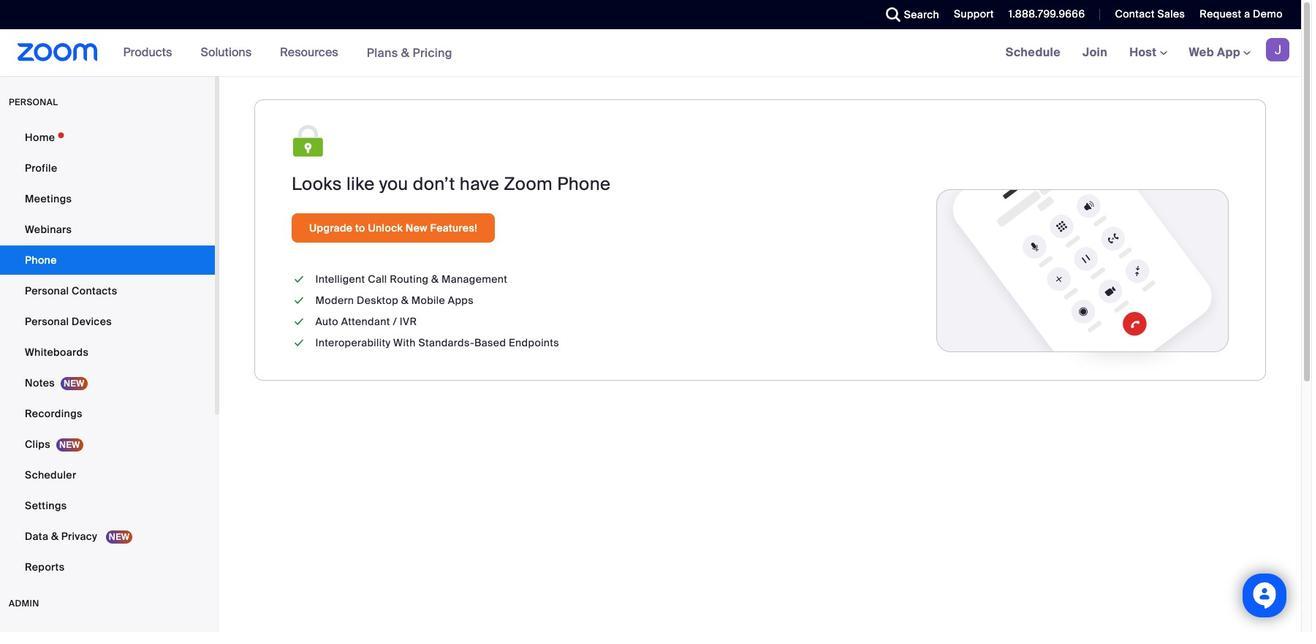 Task type: locate. For each thing, give the bounding box(es) containing it.
1 vertical spatial checked image
[[292, 293, 307, 308]]

management
[[442, 273, 507, 286]]

data & privacy link
[[0, 522, 215, 551]]

don't
[[413, 173, 455, 195]]

phone
[[557, 173, 611, 195], [25, 254, 57, 267]]

checked image for auto
[[292, 314, 307, 330]]

& right data
[[51, 530, 59, 543]]

like
[[346, 173, 375, 195]]

data & privacy
[[25, 530, 100, 543]]

1 personal from the top
[[25, 284, 69, 298]]

intelligent call routing & management
[[315, 273, 507, 286]]

personal up whiteboards
[[25, 315, 69, 328]]

checked image
[[292, 272, 307, 287], [292, 293, 307, 308], [292, 314, 307, 330]]

have
[[460, 173, 499, 195]]

0 vertical spatial personal
[[25, 284, 69, 298]]

2 personal from the top
[[25, 315, 69, 328]]

3 checked image from the top
[[292, 314, 307, 330]]

auto
[[315, 315, 338, 328]]

banner
[[0, 29, 1301, 77]]

0 horizontal spatial phone
[[25, 254, 57, 267]]

interoperability
[[315, 336, 391, 349]]

1 vertical spatial personal
[[25, 315, 69, 328]]

2 checked image from the top
[[292, 293, 307, 308]]

solutions
[[201, 45, 252, 60]]

& up mobile
[[431, 273, 439, 286]]

1 vertical spatial phone
[[25, 254, 57, 267]]

profile
[[25, 162, 57, 175]]

personal inside 'link'
[[25, 315, 69, 328]]

intelligent
[[315, 273, 365, 286]]

settings link
[[0, 491, 215, 520]]

personal devices
[[25, 315, 112, 328]]

zoom logo image
[[18, 43, 98, 61]]

1 horizontal spatial phone
[[557, 173, 611, 195]]

plans & pricing link
[[367, 45, 452, 60], [367, 45, 452, 60]]

banner containing products
[[0, 29, 1301, 77]]

1 checked image from the top
[[292, 272, 307, 287]]

home
[[25, 131, 55, 144]]

phone down webinars
[[25, 254, 57, 267]]

personal devices link
[[0, 307, 215, 336]]

schedule
[[1006, 45, 1061, 60]]

products button
[[123, 29, 179, 76]]

checked image
[[292, 336, 307, 351]]

1.888.799.9666 button
[[998, 0, 1089, 29], [1009, 7, 1085, 20]]

you
[[379, 173, 408, 195]]

contacts
[[72, 284, 117, 298]]

sales
[[1157, 7, 1185, 20]]

checked image left 'modern'
[[292, 293, 307, 308]]

apps
[[448, 294, 474, 307]]

phone right zoom at top
[[557, 173, 611, 195]]

a
[[1244, 7, 1250, 20]]

routing
[[390, 273, 429, 286]]

standards-
[[418, 336, 474, 349]]

personal
[[9, 96, 58, 108]]

join
[[1083, 45, 1108, 60]]

& right plans
[[401, 45, 410, 60]]

request a demo link
[[1189, 0, 1301, 29], [1200, 7, 1283, 20]]

reports link
[[0, 553, 215, 582]]

features!
[[430, 221, 477, 235]]

0 vertical spatial checked image
[[292, 272, 307, 287]]

checked image up checked icon
[[292, 314, 307, 330]]

&
[[401, 45, 410, 60], [431, 273, 439, 286], [401, 294, 409, 307], [51, 530, 59, 543]]

search
[[904, 8, 939, 21]]

upgrade
[[309, 221, 353, 235]]

request
[[1200, 7, 1241, 20]]

interoperability with standards-based endpoints
[[315, 336, 559, 349]]

web app button
[[1189, 45, 1251, 60]]

recordings
[[25, 407, 82, 420]]

resources button
[[280, 29, 345, 76]]

personal menu menu
[[0, 123, 215, 583]]

personal up personal devices
[[25, 284, 69, 298]]

meetings
[[25, 192, 72, 205]]

contact sales link
[[1104, 0, 1189, 29], [1115, 7, 1185, 20]]

0 vertical spatial phone
[[557, 173, 611, 195]]

checked image left intelligent
[[292, 272, 307, 287]]

/
[[393, 315, 397, 328]]

to
[[355, 221, 365, 235]]

support link
[[943, 0, 998, 29], [954, 7, 994, 20]]

resources
[[280, 45, 338, 60]]

phone inside personal menu menu
[[25, 254, 57, 267]]

clips
[[25, 438, 50, 451]]

devices
[[72, 315, 112, 328]]

host button
[[1129, 45, 1167, 60]]

data
[[25, 530, 48, 543]]

settings
[[25, 499, 67, 512]]

based
[[474, 336, 506, 349]]

& inside product information navigation
[[401, 45, 410, 60]]

2 vertical spatial checked image
[[292, 314, 307, 330]]



Task type: vqa. For each thing, say whether or not it's contained in the screenshot.
menu item to the top
no



Task type: describe. For each thing, give the bounding box(es) containing it.
support
[[954, 7, 994, 20]]

mobile
[[411, 294, 445, 307]]

plans & pricing
[[367, 45, 452, 60]]

meetings link
[[0, 184, 215, 213]]

demo
[[1253, 7, 1283, 20]]

scheduler
[[25, 469, 76, 482]]

desktop
[[357, 294, 398, 307]]

request a demo
[[1200, 7, 1283, 20]]

notes link
[[0, 368, 215, 398]]

upgrade to unlock new features!
[[309, 221, 477, 235]]

schedule link
[[995, 29, 1072, 76]]

product information navigation
[[112, 29, 463, 77]]

privacy
[[61, 530, 97, 543]]

looks like you don't have zoom phone
[[292, 173, 611, 195]]

join link
[[1072, 29, 1118, 76]]

upgrade to unlock new features! button
[[292, 213, 495, 243]]

profile picture image
[[1266, 38, 1289, 61]]

contact sales
[[1115, 7, 1185, 20]]

auto attendant / ivr
[[315, 315, 417, 328]]

personal for personal devices
[[25, 315, 69, 328]]

looks
[[292, 173, 342, 195]]

clips link
[[0, 430, 215, 459]]

webinars
[[25, 223, 72, 236]]

& inside personal menu menu
[[51, 530, 59, 543]]

profile link
[[0, 154, 215, 183]]

plans
[[367, 45, 398, 60]]

products
[[123, 45, 172, 60]]

web app
[[1189, 45, 1240, 60]]

pricing
[[413, 45, 452, 60]]

unlock
[[368, 221, 403, 235]]

meetings navigation
[[995, 29, 1301, 77]]

app
[[1217, 45, 1240, 60]]

contact
[[1115, 7, 1155, 20]]

personal contacts link
[[0, 276, 215, 306]]

whiteboards link
[[0, 338, 215, 367]]

reports
[[25, 561, 65, 574]]

recordings link
[[0, 399, 215, 428]]

solutions button
[[201, 29, 258, 76]]

ivr
[[400, 315, 417, 328]]

endpoints
[[509, 336, 559, 349]]

& up ivr
[[401, 294, 409, 307]]

whiteboards
[[25, 346, 89, 359]]

web
[[1189, 45, 1214, 60]]

checked image for intelligent
[[292, 272, 307, 287]]

with
[[393, 336, 416, 349]]

phone link
[[0, 246, 215, 275]]

scheduler link
[[0, 461, 215, 490]]

call
[[368, 273, 387, 286]]

checked image for modern
[[292, 293, 307, 308]]

1.888.799.9666
[[1009, 7, 1085, 20]]

admin
[[9, 598, 39, 610]]

notes
[[25, 376, 55, 390]]

zoom
[[504, 173, 553, 195]]

host
[[1129, 45, 1160, 60]]

new
[[406, 221, 428, 235]]

home link
[[0, 123, 215, 152]]

modern
[[315, 294, 354, 307]]

personal contacts
[[25, 284, 117, 298]]

search button
[[875, 0, 943, 29]]

personal for personal contacts
[[25, 284, 69, 298]]

webinars link
[[0, 215, 215, 244]]

attendant
[[341, 315, 390, 328]]

modern desktop & mobile apps
[[315, 294, 474, 307]]



